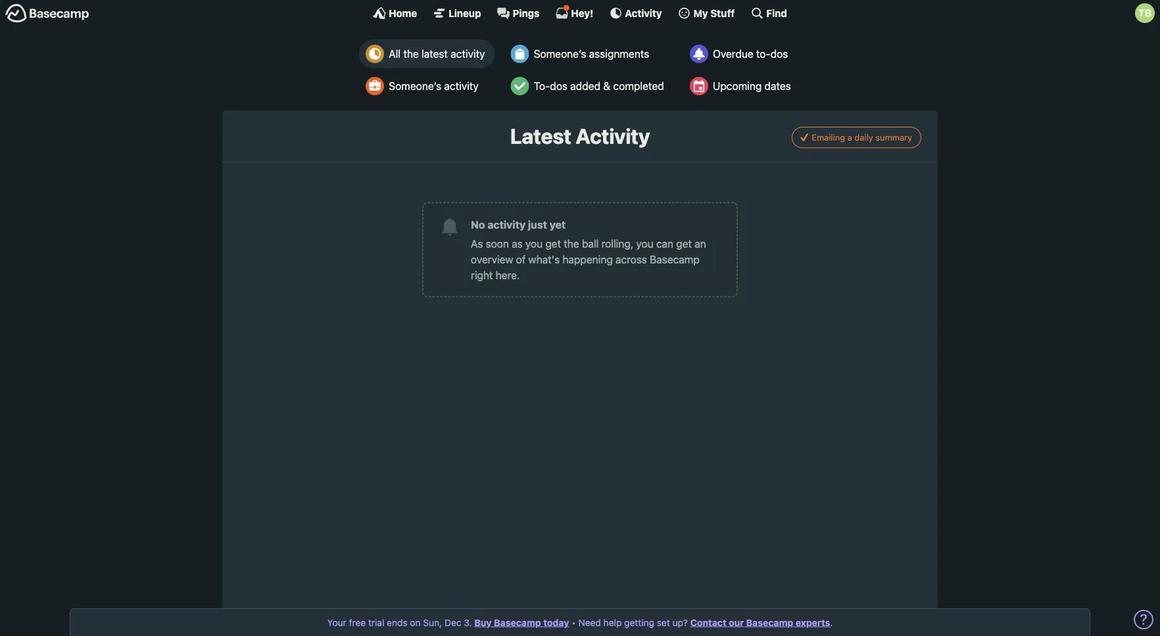 Task type: locate. For each thing, give the bounding box(es) containing it.
activity
[[451, 48, 485, 60], [444, 80, 479, 92], [488, 218, 525, 231]]

help
[[603, 617, 622, 628]]

buy basecamp today link
[[474, 617, 569, 628]]

you
[[525, 237, 543, 250], [636, 237, 653, 250]]

1 vertical spatial the
[[564, 237, 579, 250]]

2 vertical spatial activity
[[488, 218, 525, 231]]

the inside no activity just yet as soon as you get the ball rolling, you can get an overview of what's happening across basecamp right here.
[[564, 237, 579, 250]]

added
[[570, 80, 600, 92]]

activity
[[625, 7, 662, 19], [576, 124, 650, 149]]

ends
[[387, 617, 407, 628]]

0 horizontal spatial basecamp
[[494, 617, 541, 628]]

activity up assignments
[[625, 7, 662, 19]]

to-dos added & completed
[[534, 80, 664, 92]]

assignment image
[[511, 45, 529, 63]]

0 horizontal spatial get
[[545, 237, 561, 250]]

someone's for someone's activity
[[389, 80, 441, 92]]

happening
[[562, 253, 613, 266]]

someone's assignments link
[[504, 39, 674, 68]]

as
[[512, 237, 523, 250]]

emailing a daily summary
[[812, 133, 912, 142]]

dos
[[770, 48, 788, 60], [550, 80, 568, 92]]

activity up soon
[[488, 218, 525, 231]]

0 horizontal spatial you
[[525, 237, 543, 250]]

all the latest activity
[[389, 48, 485, 60]]

0 horizontal spatial dos
[[550, 80, 568, 92]]

get
[[545, 237, 561, 250], [676, 237, 692, 250]]

1 horizontal spatial someone's
[[534, 48, 586, 60]]

1 horizontal spatial dos
[[770, 48, 788, 60]]

latest
[[422, 48, 448, 60]]

you left the can
[[636, 237, 653, 250]]

0 vertical spatial dos
[[770, 48, 788, 60]]

1 vertical spatial activity
[[576, 124, 650, 149]]

someone's
[[534, 48, 586, 60], [389, 80, 441, 92]]

on
[[410, 617, 421, 628]]

ball
[[582, 237, 599, 250]]

activity right 'latest'
[[451, 48, 485, 60]]

activity inside no activity just yet as soon as you get the ball rolling, you can get an overview of what's happening across basecamp right here.
[[488, 218, 525, 231]]

find
[[766, 7, 787, 19]]

0 vertical spatial activity
[[625, 7, 662, 19]]

0 vertical spatial someone's
[[534, 48, 586, 60]]

pings button
[[497, 7, 540, 20]]

someone's activity
[[389, 80, 479, 92]]

my stuff button
[[678, 7, 735, 20]]

1 horizontal spatial get
[[676, 237, 692, 250]]

latest activity
[[510, 124, 650, 149]]

the left ball
[[564, 237, 579, 250]]

overview
[[471, 253, 513, 266]]

1 vertical spatial dos
[[550, 80, 568, 92]]

activity for someone's activity
[[444, 80, 479, 92]]

overdue to-dos
[[713, 48, 788, 60]]

to-
[[756, 48, 770, 60]]

someone's activity link
[[359, 72, 495, 101]]

2 you from the left
[[636, 237, 653, 250]]

hey!
[[571, 7, 593, 19]]

dos left added
[[550, 80, 568, 92]]

what's
[[528, 253, 560, 266]]

hey! button
[[555, 5, 593, 20]]

trial
[[368, 617, 384, 628]]

basecamp right our
[[746, 617, 793, 628]]

contact our basecamp experts link
[[690, 617, 830, 628]]

activity for no activity just yet as soon as you get the ball rolling, you can get an overview of what's happening across basecamp right here.
[[488, 218, 525, 231]]

the right "all"
[[403, 48, 419, 60]]

set
[[657, 617, 670, 628]]

1 vertical spatial activity
[[444, 80, 479, 92]]

0 horizontal spatial someone's
[[389, 80, 441, 92]]

lineup link
[[433, 7, 481, 20]]

today
[[543, 617, 569, 628]]

dos up dates
[[770, 48, 788, 60]]

get left an
[[676, 237, 692, 250]]

1 horizontal spatial the
[[564, 237, 579, 250]]

dos inside overdue to-dos link
[[770, 48, 788, 60]]

dos inside to-dos added & completed link
[[550, 80, 568, 92]]

can
[[656, 237, 673, 250]]

your
[[327, 617, 346, 628]]

2 get from the left
[[676, 237, 692, 250]]

basecamp down the can
[[650, 253, 700, 266]]

•
[[572, 617, 576, 628]]

0 vertical spatial the
[[403, 48, 419, 60]]

1 vertical spatial someone's
[[389, 80, 441, 92]]

1 get from the left
[[545, 237, 561, 250]]

1 you from the left
[[525, 237, 543, 250]]

to-dos added & completed link
[[504, 72, 674, 101]]

home
[[389, 7, 417, 19]]

buy
[[474, 617, 492, 628]]

you right as
[[525, 237, 543, 250]]

the
[[403, 48, 419, 60], [564, 237, 579, 250]]

basecamp
[[650, 253, 700, 266], [494, 617, 541, 628], [746, 617, 793, 628]]

activity inside main element
[[625, 7, 662, 19]]

upcoming dates
[[713, 80, 791, 92]]

todo image
[[511, 77, 529, 95]]

1 horizontal spatial you
[[636, 237, 653, 250]]

someone's for someone's assignments
[[534, 48, 586, 60]]

someone's up to- at the top
[[534, 48, 586, 60]]

1 horizontal spatial basecamp
[[650, 253, 700, 266]]

find button
[[751, 7, 787, 20]]

activity down &
[[576, 124, 650, 149]]

someone's down all the latest activity link
[[389, 80, 441, 92]]

activity down all the latest activity
[[444, 80, 479, 92]]

basecamp right buy
[[494, 617, 541, 628]]

emailing a daily summary button
[[792, 127, 921, 148]]

get up what's
[[545, 237, 561, 250]]

upcoming dates link
[[683, 72, 801, 101]]



Task type: vqa. For each thing, say whether or not it's contained in the screenshot.
Overdue
yes



Task type: describe. For each thing, give the bounding box(es) containing it.
my stuff
[[693, 7, 735, 19]]

emailing
[[812, 133, 845, 142]]

main element
[[0, 0, 1160, 26]]

pings
[[513, 7, 540, 19]]

no
[[471, 218, 485, 231]]

just
[[528, 218, 547, 231]]

contact
[[690, 617, 726, 628]]

latest
[[510, 124, 571, 149]]

&
[[603, 80, 610, 92]]

basecamp inside no activity just yet as soon as you get the ball rolling, you can get an overview of what's happening across basecamp right here.
[[650, 253, 700, 266]]

need
[[578, 617, 601, 628]]

all
[[389, 48, 401, 60]]

lineup
[[449, 7, 481, 19]]

my
[[693, 7, 708, 19]]

as
[[471, 237, 483, 250]]

to-
[[534, 80, 550, 92]]

switch accounts image
[[5, 3, 89, 24]]

all the latest activity link
[[359, 39, 495, 68]]

upcoming
[[713, 80, 762, 92]]

overdue
[[713, 48, 753, 60]]

across
[[616, 253, 647, 266]]

of
[[516, 253, 526, 266]]

daily
[[854, 133, 873, 142]]

here.
[[496, 269, 520, 281]]

getting
[[624, 617, 654, 628]]

.
[[830, 617, 833, 628]]

sun,
[[423, 617, 442, 628]]

up?
[[672, 617, 688, 628]]

schedule image
[[690, 77, 708, 95]]

2 horizontal spatial basecamp
[[746, 617, 793, 628]]

our
[[729, 617, 744, 628]]

home link
[[373, 7, 417, 20]]

person report image
[[366, 77, 384, 95]]

0 vertical spatial activity
[[451, 48, 485, 60]]

an
[[695, 237, 706, 250]]

stuff
[[710, 7, 735, 19]]

soon
[[486, 237, 509, 250]]

assignments
[[589, 48, 649, 60]]

dates
[[764, 80, 791, 92]]

summary
[[875, 133, 912, 142]]

yet
[[550, 218, 566, 231]]

no activity just yet as soon as you get the ball rolling, you can get an overview of what's happening across basecamp right here.
[[471, 218, 706, 281]]

a
[[847, 133, 852, 142]]

overdue to-dos link
[[683, 39, 801, 68]]

completed
[[613, 80, 664, 92]]

rolling,
[[601, 237, 633, 250]]

right
[[471, 269, 493, 281]]

activity report image
[[366, 45, 384, 63]]

experts
[[796, 617, 830, 628]]

3.
[[464, 617, 472, 628]]

someone's assignments
[[534, 48, 649, 60]]

tim burton image
[[1135, 3, 1155, 23]]

reports image
[[690, 45, 708, 63]]

activity link
[[609, 7, 662, 20]]

dec
[[445, 617, 461, 628]]

your free trial ends on sun, dec  3. buy basecamp today • need help getting set up? contact our basecamp experts .
[[327, 617, 833, 628]]

0 horizontal spatial the
[[403, 48, 419, 60]]

free
[[349, 617, 366, 628]]



